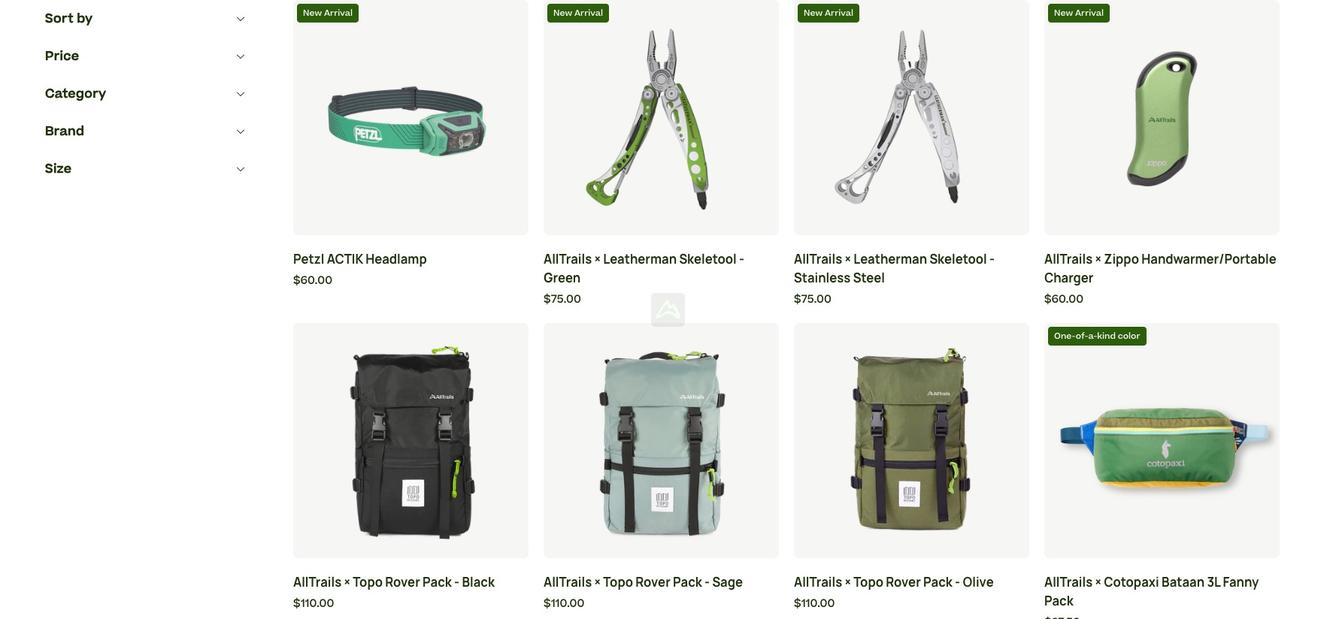 Task type: locate. For each thing, give the bounding box(es) containing it.
0 horizontal spatial leatherman
[[604, 251, 677, 268]]

pack inside the alltrails × topo rover pack - black $110.00
[[423, 575, 452, 591]]

- for alltrails × topo rover pack - black
[[454, 575, 460, 591]]

1 horizontal spatial skeletool
[[930, 251, 988, 268]]

petzl
[[293, 251, 324, 268]]

alltrails × topo rover pack - sage $110.00
[[544, 575, 743, 612]]

$75.00 link for $75.00
[[544, 292, 779, 309]]

pack
[[423, 575, 452, 591], [673, 575, 702, 591], [924, 575, 953, 591], [1045, 594, 1074, 610]]

× inside alltrails × leatherman skeletool - green $75.00
[[595, 251, 601, 268]]

1 $75.00 from the left
[[544, 292, 581, 307]]

rover inside alltrails × topo rover pack - sage $110.00
[[636, 575, 671, 591]]

2 $110.00 from the left
[[544, 597, 585, 612]]

leatherman inside alltrails × leatherman skeletool - stainless steel $75.00
[[854, 251, 928, 268]]

alltrails for alltrails × leatherman skeletool - green
[[544, 251, 592, 268]]

0 horizontal spatial skeletool
[[680, 251, 737, 268]]

alltrails inside 'alltrails × zippo handwarmer/portable charger $60.00'
[[1045, 251, 1093, 268]]

1 horizontal spatial $60.00 link
[[1045, 292, 1280, 309]]

alltrails inside the alltrails × topo rover pack - black $110.00
[[293, 575, 342, 591]]

1 vertical spatial $60.00
[[1045, 292, 1084, 307]]

2 $75.00 link from the left
[[794, 292, 1030, 309]]

0 horizontal spatial $75.00
[[544, 292, 581, 307]]

1 horizontal spatial $75.00
[[794, 292, 832, 307]]

0 vertical spatial $60.00 link
[[293, 273, 529, 290]]

- inside alltrails × topo rover pack - olive $110.00
[[955, 575, 961, 591]]

topo inside the alltrails × topo rover pack - black $110.00
[[353, 575, 383, 591]]

1 vertical spatial $60.00 link
[[1045, 292, 1280, 309]]

$110.00 inside the alltrails × topo rover pack - black $110.00
[[293, 597, 334, 612]]

$110.00 link for black
[[293, 597, 529, 614]]

$110.00 inside alltrails × topo rover pack - olive $110.00
[[794, 597, 835, 612]]

× inside alltrails × cotopaxi bataan 3l fanny pack
[[1096, 575, 1102, 591]]

$110.00 link down alltrails × topo rover pack - olive link
[[794, 597, 1030, 614]]

0 horizontal spatial $60.00
[[293, 273, 333, 289]]

0 horizontal spatial $110.00
[[293, 597, 334, 612]]

- inside alltrails × topo rover pack - sage $110.00
[[705, 575, 710, 591]]

$75.00 link down 'alltrails × leatherman skeletool - stainless steel' link
[[794, 292, 1030, 309]]

0 horizontal spatial $110.00 link
[[293, 597, 529, 614]]

2 $75.00 from the left
[[794, 292, 832, 307]]

alltrails inside alltrails × cotopaxi bataan 3l fanny pack
[[1045, 575, 1093, 591]]

alltrails × cotopaxi bataan 3l fanny pack
[[1045, 575, 1260, 610]]

$110.00 link down alltrails × topo rover pack - black link
[[293, 597, 529, 614]]

$110.00 link down alltrails × topo rover pack - sage link
[[544, 597, 779, 614]]

1 topo from the left
[[353, 575, 383, 591]]

0 horizontal spatial $60.00 link
[[293, 273, 529, 290]]

topo inside alltrails × topo rover pack - sage $110.00
[[604, 575, 633, 591]]

3 $110.00 link from the left
[[794, 597, 1030, 614]]

0 horizontal spatial rover
[[385, 575, 420, 591]]

$110.00 link
[[293, 597, 529, 614], [544, 597, 779, 614], [794, 597, 1030, 614]]

× for alltrails × leatherman skeletool - green
[[595, 251, 601, 268]]

alltrails inside alltrails × topo rover pack - sage $110.00
[[544, 575, 592, 591]]

pack for sage
[[673, 575, 702, 591]]

rover for sage
[[636, 575, 671, 591]]

1 horizontal spatial rover
[[636, 575, 671, 591]]

$60.00 link
[[293, 273, 529, 290], [1045, 292, 1280, 309]]

leatherman
[[604, 251, 677, 268], [854, 251, 928, 268]]

topo inside alltrails × topo rover pack - olive $110.00
[[854, 575, 884, 591]]

topo for alltrails × topo rover pack - olive
[[854, 575, 884, 591]]

- for alltrails × topo rover pack - olive
[[955, 575, 961, 591]]

1 rover from the left
[[385, 575, 420, 591]]

$110.00 for alltrails × topo rover pack - black
[[293, 597, 334, 612]]

$60.00
[[293, 273, 333, 289], [1045, 292, 1084, 307]]

$110.00
[[293, 597, 334, 612], [544, 597, 585, 612], [794, 597, 835, 612]]

$75.00 link
[[544, 292, 779, 309], [794, 292, 1030, 309]]

0 vertical spatial $60.00
[[293, 273, 333, 289]]

alltrails inside alltrails × leatherman skeletool - stainless steel $75.00
[[794, 251, 843, 268]]

2 skeletool from the left
[[930, 251, 988, 268]]

alltrails × leatherman skeletool - stainless steel link
[[794, 250, 1030, 288]]

× for alltrails × topo rover pack - black
[[344, 575, 351, 591]]

-
[[739, 251, 745, 268], [990, 251, 995, 268], [454, 575, 460, 591], [705, 575, 710, 591], [955, 575, 961, 591]]

1 horizontal spatial $60.00
[[1045, 292, 1084, 307]]

$110.00 inside alltrails × topo rover pack - sage $110.00
[[544, 597, 585, 612]]

leatherman inside alltrails × leatherman skeletool - green $75.00
[[604, 251, 677, 268]]

2 horizontal spatial $110.00 link
[[794, 597, 1030, 614]]

0 horizontal spatial topo
[[353, 575, 383, 591]]

$60.00 down charger
[[1045, 292, 1084, 307]]

alltrails
[[544, 251, 592, 268], [794, 251, 843, 268], [1045, 251, 1093, 268], [293, 575, 342, 591], [544, 575, 592, 591], [794, 575, 843, 591], [1045, 575, 1093, 591]]

2 horizontal spatial $110.00
[[794, 597, 835, 612]]

1 horizontal spatial $75.00 link
[[794, 292, 1030, 309]]

alltrails inside alltrails × topo rover pack - olive $110.00
[[794, 575, 843, 591]]

2 horizontal spatial rover
[[886, 575, 921, 591]]

alltrails × zippo handwarmer/portable charger link
[[1045, 250, 1280, 288]]

× inside the alltrails × topo rover pack - black $110.00
[[344, 575, 351, 591]]

1 horizontal spatial $110.00
[[544, 597, 585, 612]]

× for alltrails × zippo handwarmer/portable charger
[[1096, 251, 1102, 268]]

1 $110.00 link from the left
[[293, 597, 529, 614]]

0 horizontal spatial $75.00 link
[[544, 292, 779, 309]]

× inside alltrails × topo rover pack - olive $110.00
[[845, 575, 852, 591]]

2 $110.00 link from the left
[[544, 597, 779, 614]]

$60.00 link down alltrails × zippo handwarmer/portable charger link at the right of page
[[1045, 292, 1280, 309]]

- inside the alltrails × topo rover pack - black $110.00
[[454, 575, 460, 591]]

2 leatherman from the left
[[854, 251, 928, 268]]

topo
[[353, 575, 383, 591], [604, 575, 633, 591], [854, 575, 884, 591]]

skeletool
[[680, 251, 737, 268], [930, 251, 988, 268]]

3 rover from the left
[[886, 575, 921, 591]]

1 horizontal spatial leatherman
[[854, 251, 928, 268]]

3 topo from the left
[[854, 575, 884, 591]]

× inside alltrails × topo rover pack - sage $110.00
[[595, 575, 601, 591]]

steel
[[854, 270, 885, 286]]

3 $110.00 from the left
[[794, 597, 835, 612]]

$60.00 link down petzl actik headlamp link on the top of page
[[293, 273, 529, 290]]

× for alltrails × topo rover pack - olive
[[845, 575, 852, 591]]

pack inside alltrails × cotopaxi bataan 3l fanny pack
[[1045, 594, 1074, 610]]

1 leatherman from the left
[[604, 251, 677, 268]]

$60.00 down petzl
[[293, 273, 333, 289]]

rover inside alltrails × topo rover pack - olive $110.00
[[886, 575, 921, 591]]

alltrails inside alltrails × leatherman skeletool - green $75.00
[[544, 251, 592, 268]]

× inside 'alltrails × zippo handwarmer/portable charger $60.00'
[[1096, 251, 1102, 268]]

$75.00 link down alltrails × leatherman skeletool - green link
[[544, 292, 779, 309]]

charger
[[1045, 270, 1094, 286]]

pack inside alltrails × topo rover pack - olive $110.00
[[924, 575, 953, 591]]

1 horizontal spatial $110.00 link
[[544, 597, 779, 614]]

pack for black
[[423, 575, 452, 591]]

rover
[[385, 575, 420, 591], [636, 575, 671, 591], [886, 575, 921, 591]]

bataan
[[1162, 575, 1205, 591]]

2 topo from the left
[[604, 575, 633, 591]]

$75.00 down green
[[544, 292, 581, 307]]

alltrails for alltrails × topo rover pack - black
[[293, 575, 342, 591]]

- for alltrails × topo rover pack - sage
[[705, 575, 710, 591]]

rover inside the alltrails × topo rover pack - black $110.00
[[385, 575, 420, 591]]

1 horizontal spatial topo
[[604, 575, 633, 591]]

× inside alltrails × leatherman skeletool - stainless steel $75.00
[[845, 251, 852, 268]]

$75.00 down stainless
[[794, 292, 832, 307]]

1 skeletool from the left
[[680, 251, 737, 268]]

pack inside alltrails × topo rover pack - sage $110.00
[[673, 575, 702, 591]]

1 $75.00 link from the left
[[544, 292, 779, 309]]

$75.00
[[544, 292, 581, 307], [794, 292, 832, 307]]

2 rover from the left
[[636, 575, 671, 591]]

$60.00 link for headlamp
[[293, 273, 529, 290]]

skeletool inside alltrails × leatherman skeletool - green $75.00
[[680, 251, 737, 268]]

2 horizontal spatial topo
[[854, 575, 884, 591]]

skeletool inside alltrails × leatherman skeletool - stainless steel $75.00
[[930, 251, 988, 268]]

×
[[595, 251, 601, 268], [845, 251, 852, 268], [1096, 251, 1102, 268], [344, 575, 351, 591], [595, 575, 601, 591], [845, 575, 852, 591], [1096, 575, 1102, 591]]

1 $110.00 from the left
[[293, 597, 334, 612]]



Task type: vqa. For each thing, say whether or not it's contained in the screenshot.
AllTrails for AllTrails × Leatherman Skeletool - Green
yes



Task type: describe. For each thing, give the bounding box(es) containing it.
alltrails for alltrails × topo rover pack - sage
[[544, 575, 592, 591]]

alltrails × cotopaxi bataan 3l fanny pack link
[[1045, 574, 1280, 612]]

$75.00 inside alltrails × leatherman skeletool - green $75.00
[[544, 292, 581, 307]]

pack for olive
[[924, 575, 953, 591]]

headlamp
[[366, 251, 427, 268]]

3l
[[1208, 575, 1221, 591]]

$110.00 link for sage
[[544, 597, 779, 614]]

alltrails for alltrails × leatherman skeletool - stainless steel
[[794, 251, 843, 268]]

alltrails for alltrails × zippo handwarmer/portable charger
[[1045, 251, 1093, 268]]

alltrails for alltrails × topo rover pack - olive
[[794, 575, 843, 591]]

$110.00 for alltrails × topo rover pack - sage
[[544, 597, 585, 612]]

sage
[[713, 575, 743, 591]]

actik
[[327, 251, 363, 268]]

green
[[544, 270, 581, 286]]

topo for alltrails × topo rover pack - black
[[353, 575, 383, 591]]

× for alltrails × topo rover pack - sage
[[595, 575, 601, 591]]

$110.00 for alltrails × topo rover pack - olive
[[794, 597, 835, 612]]

topo for alltrails × topo rover pack - sage
[[604, 575, 633, 591]]

fanny
[[1224, 575, 1260, 591]]

alltrails × topo rover pack - sage link
[[544, 574, 779, 593]]

alltrails × leatherman skeletool - green link
[[544, 250, 779, 288]]

zippo
[[1105, 251, 1140, 268]]

$75.00 link for steel
[[794, 292, 1030, 309]]

cotopaxi
[[1105, 575, 1160, 591]]

alltrails × topo rover pack - olive link
[[794, 574, 1030, 593]]

$60.00 inside petzl actik headlamp $60.00
[[293, 273, 333, 289]]

olive
[[963, 575, 994, 591]]

$75.00 inside alltrails × leatherman skeletool - stainless steel $75.00
[[794, 292, 832, 307]]

stainless
[[794, 270, 851, 286]]

alltrails × leatherman skeletool - stainless steel $75.00
[[794, 251, 995, 307]]

$60.00 link for zippo
[[1045, 292, 1280, 309]]

skeletool for alltrails × leatherman skeletool - stainless steel
[[930, 251, 988, 268]]

$60.00 inside 'alltrails × zippo handwarmer/portable charger $60.00'
[[1045, 292, 1084, 307]]

alltrails × zippo handwarmer/portable charger $60.00
[[1045, 251, 1277, 307]]

alltrails × topo rover pack - black $110.00
[[293, 575, 495, 612]]

petzl actik headlamp link
[[293, 250, 529, 269]]

rover for black
[[385, 575, 420, 591]]

rover for olive
[[886, 575, 921, 591]]

- inside alltrails × leatherman skeletool - green $75.00
[[739, 251, 745, 268]]

black
[[462, 575, 495, 591]]

leatherman for $75.00
[[604, 251, 677, 268]]

alltrails × leatherman skeletool - green $75.00
[[544, 251, 745, 307]]

handwarmer/portable
[[1142, 251, 1277, 268]]

× for alltrails × leatherman skeletool - stainless steel
[[845, 251, 852, 268]]

skeletool for alltrails × leatherman skeletool - green
[[680, 251, 737, 268]]

petzl actik headlamp $60.00
[[293, 251, 427, 289]]

$110.00 link for olive
[[794, 597, 1030, 614]]

alltrails × topo rover pack - olive $110.00
[[794, 575, 994, 612]]

leatherman for steel
[[854, 251, 928, 268]]

alltrails × topo rover pack - black link
[[293, 574, 529, 593]]

- inside alltrails × leatherman skeletool - stainless steel $75.00
[[990, 251, 995, 268]]



